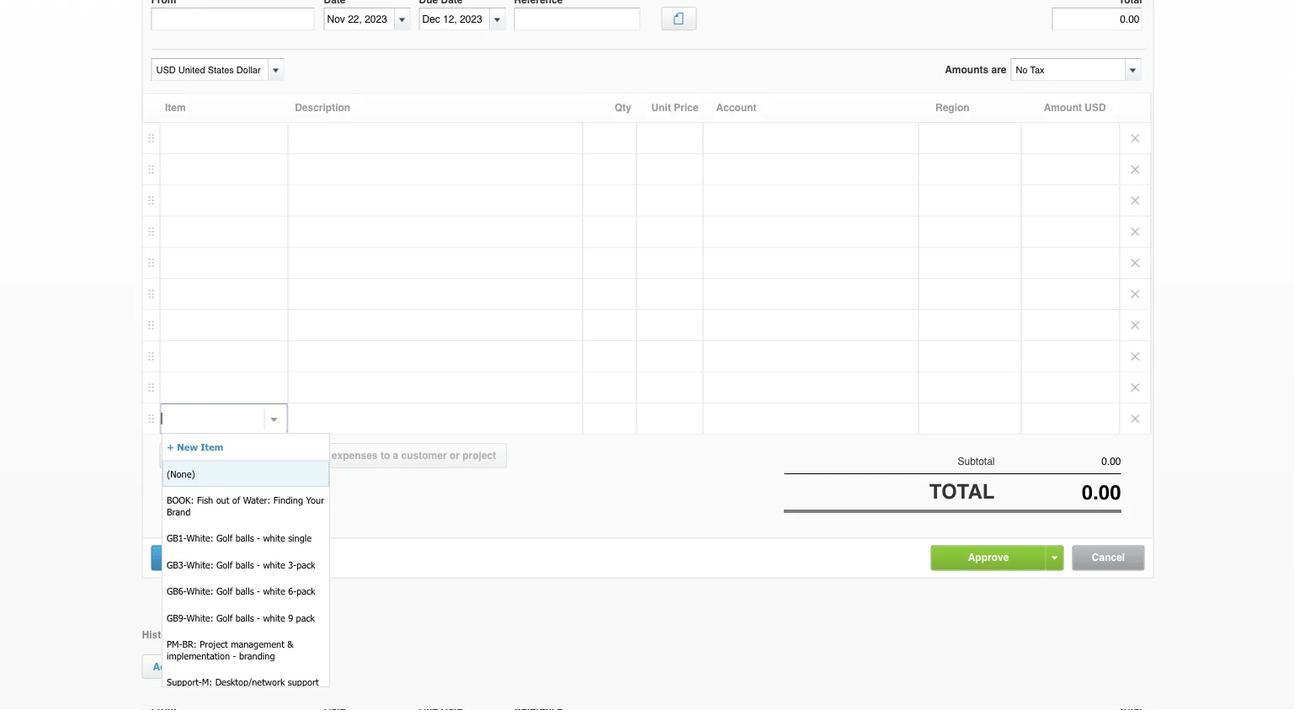 Task type: describe. For each thing, give the bounding box(es) containing it.
+
[[167, 441, 174, 453]]

via
[[167, 688, 178, 699]]

usd
[[1085, 102, 1107, 114]]

amounts are
[[945, 64, 1007, 75]]

white: for gb6-
[[187, 586, 214, 597]]

Reference text field
[[514, 8, 641, 30]]

gb3-
[[167, 559, 187, 570]]

3-
[[288, 559, 297, 570]]

implementation
[[167, 650, 230, 661]]

3 delete line item image from the top
[[1121, 217, 1151, 247]]

unit price
[[652, 102, 699, 114]]

history & notes
[[142, 629, 218, 641]]

- for 9
[[257, 612, 260, 623]]

1 horizontal spatial item
[[201, 441, 223, 453]]

project
[[463, 449, 496, 461]]

1 horizontal spatial a
[[393, 449, 399, 461]]

5 delete line item image from the top
[[1121, 372, 1151, 403]]

3 delete line item image from the top
[[1121, 310, 1151, 340]]

your
[[306, 495, 325, 506]]

new
[[177, 441, 198, 453]]

2 delete line item image from the top
[[1121, 154, 1151, 185]]

amount usd
[[1044, 102, 1107, 114]]

- for 3-
[[257, 559, 260, 570]]

m:
[[202, 677, 212, 688]]

0 horizontal spatial a
[[197, 450, 203, 462]]

0 horizontal spatial &
[[180, 629, 187, 641]]

- for single
[[257, 532, 260, 544]]

more add line options... image
[[261, 454, 267, 457]]

to
[[381, 449, 390, 461]]

assign
[[295, 449, 329, 461]]

description
[[295, 102, 351, 114]]

white: for gb3-
[[187, 559, 214, 570]]

customer
[[402, 449, 447, 461]]

white for 6-
[[263, 586, 285, 597]]

save link
[[152, 546, 241, 569]]

white: for gb1-
[[187, 532, 214, 544]]

balls for single
[[236, 532, 254, 544]]

finding
[[274, 495, 303, 506]]

gb1-
[[167, 532, 187, 544]]

assign expenses to a customer or project link
[[284, 443, 507, 468]]

price
[[674, 102, 699, 114]]

approve link
[[932, 546, 1046, 569]]

2 delete line item image from the top
[[1121, 248, 1151, 278]]

pm-
[[167, 639, 182, 650]]

gb6-
[[167, 586, 187, 597]]

add for add a new line
[[175, 450, 194, 462]]

amount
[[1044, 102, 1083, 114]]

- for 6-
[[257, 586, 260, 597]]

gb9-white: golf balls - white 9 pack
[[167, 612, 315, 623]]

gb9-
[[167, 612, 187, 623]]

branding
[[239, 650, 275, 661]]

golf for gb6-
[[216, 586, 233, 597]]

& inside pm-br: project management & implementation - branding
[[288, 639, 294, 650]]

4 delete line item image from the top
[[1121, 341, 1151, 372]]

cancel
[[1093, 552, 1126, 564]]

line
[[228, 450, 246, 462]]

balls for 9
[[236, 612, 254, 623]]

note
[[175, 661, 198, 673]]

white: for gb9-
[[187, 612, 214, 623]]

new
[[206, 450, 225, 462]]

Due Date text field
[[420, 9, 490, 30]]

balls for 3-
[[236, 559, 254, 570]]

out
[[216, 495, 230, 506]]

desktop/network
[[215, 677, 285, 688]]

assign expenses to a customer or project
[[295, 449, 496, 461]]



Task type: vqa. For each thing, say whether or not it's contained in the screenshot.
"IMPLEMENTATION" on the left bottom of the page
yes



Task type: locate. For each thing, give the bounding box(es) containing it.
gb1-white: golf balls - white single
[[167, 532, 312, 544]]

3 golf from the top
[[216, 586, 233, 597]]

amounts
[[945, 64, 989, 75]]

management
[[231, 639, 285, 650]]

2 vertical spatial pack
[[296, 612, 315, 623]]

white left single
[[263, 532, 285, 544]]

a right to
[[393, 449, 399, 461]]

qty
[[615, 102, 632, 114]]

golf up gb3-white: golf balls - white 3-pack
[[216, 532, 233, 544]]

white for 9
[[263, 612, 285, 623]]

2 white: from the top
[[187, 559, 214, 570]]

region
[[936, 102, 970, 114]]

+ new item
[[167, 441, 223, 453]]

2 horizontal spatial &
[[288, 639, 294, 650]]

cancel button
[[1074, 546, 1145, 570]]

2 white from the top
[[263, 559, 285, 570]]

9
[[288, 612, 293, 623]]

more approve options... image
[[1052, 557, 1058, 560]]

white: down gb1- at the bottom of page
[[187, 559, 214, 570]]

approve
[[969, 552, 1010, 564]]

golf up the gb9-white: golf balls - white 9 pack
[[216, 586, 233, 597]]

- right more save options... icon
[[257, 559, 260, 570]]

golf for gb9-
[[216, 612, 233, 623]]

& inside 'support-m: desktop/network support via email & phone'
[[206, 688, 212, 699]]

4 white: from the top
[[187, 612, 214, 623]]

3 white: from the top
[[187, 586, 214, 597]]

support-m: desktop/network support via email & phone
[[167, 677, 319, 699]]

1 vertical spatial pack
[[297, 586, 316, 597]]

add right +
[[175, 450, 194, 462]]

total
[[930, 480, 995, 504]]

more save options... image
[[248, 557, 254, 560]]

water:
[[243, 495, 271, 506]]

balls up more save options... icon
[[236, 532, 254, 544]]

fish
[[197, 495, 213, 506]]

6 delete line item image from the top
[[1121, 404, 1151, 434]]

golf up notes
[[216, 612, 233, 623]]

pack for gb9-white: golf balls - white 9 pack
[[296, 612, 315, 623]]

white for single
[[263, 532, 285, 544]]

pack right 9
[[296, 612, 315, 623]]

delete line item image
[[1121, 185, 1151, 216], [1121, 248, 1151, 278], [1121, 310, 1151, 340], [1121, 341, 1151, 372]]

notes
[[190, 629, 218, 641]]

delete line item image
[[1121, 123, 1151, 153], [1121, 154, 1151, 185], [1121, 217, 1151, 247], [1121, 279, 1151, 309], [1121, 372, 1151, 403], [1121, 404, 1151, 434]]

2 golf from the top
[[216, 559, 233, 570]]

add note link
[[142, 654, 209, 679]]

- up management
[[257, 612, 260, 623]]

& right email
[[206, 688, 212, 699]]

pack for gb3-white: golf balls - white 3-pack
[[297, 559, 316, 570]]

pack down single
[[297, 559, 316, 570]]

add
[[175, 450, 194, 462], [153, 661, 173, 673]]

account
[[717, 102, 757, 114]]

white left 3-
[[263, 559, 285, 570]]

- down gb3-white: golf balls - white 3-pack
[[257, 586, 260, 597]]

expenses
[[332, 449, 378, 461]]

white: down the save link
[[187, 586, 214, 597]]

of
[[232, 495, 240, 506]]

a left new
[[197, 450, 203, 462]]

0 horizontal spatial item
[[165, 102, 186, 114]]

br:
[[182, 639, 197, 650]]

add a new line link
[[165, 444, 256, 468]]

4 golf from the top
[[216, 612, 233, 623]]

pack
[[297, 559, 316, 570], [297, 586, 316, 597], [296, 612, 315, 623]]

Total text field
[[1053, 8, 1143, 30]]

book:
[[167, 495, 194, 506]]

1 white from the top
[[263, 532, 285, 544]]

white
[[263, 532, 285, 544], [263, 559, 285, 570], [263, 586, 285, 597], [263, 612, 285, 623]]

& down gb9-
[[180, 629, 187, 641]]

balls up gb6-white: golf balls - white 6-pack at the bottom left of the page
[[236, 559, 254, 570]]

1 golf from the top
[[216, 532, 233, 544]]

&
[[180, 629, 187, 641], [288, 639, 294, 650], [206, 688, 212, 699]]

1 vertical spatial item
[[201, 441, 223, 453]]

- inside pm-br: project management & implementation - branding
[[233, 650, 236, 661]]

0 horizontal spatial add
[[153, 661, 173, 673]]

6-
[[288, 586, 297, 597]]

pack for gb6-white: golf balls - white 6-pack
[[297, 586, 316, 597]]

3 balls from the top
[[236, 586, 254, 597]]

0 vertical spatial add
[[175, 450, 194, 462]]

white for 3-
[[263, 559, 285, 570]]

white: up notes
[[187, 612, 214, 623]]

1 delete line item image from the top
[[1121, 185, 1151, 216]]

balls down gb3-white: golf balls - white 3-pack
[[236, 586, 254, 597]]

-
[[257, 532, 260, 544], [257, 559, 260, 570], [257, 586, 260, 597], [257, 612, 260, 623], [233, 650, 236, 661]]

white: up save
[[187, 532, 214, 544]]

support-
[[167, 677, 202, 688]]

a
[[393, 449, 399, 461], [197, 450, 203, 462]]

book: fish out of water: finding your brand
[[167, 495, 325, 517]]

balls down gb6-white: golf balls - white 6-pack at the bottom left of the page
[[236, 612, 254, 623]]

brand
[[167, 506, 191, 517]]

phone
[[215, 688, 240, 699]]

golf
[[216, 532, 233, 544], [216, 559, 233, 570], [216, 586, 233, 597], [216, 612, 233, 623]]

4 white from the top
[[263, 612, 285, 623]]

1 delete line item image from the top
[[1121, 123, 1151, 153]]

single
[[288, 532, 312, 544]]

white left 9
[[263, 612, 285, 623]]

(none)
[[167, 468, 195, 479]]

balls
[[236, 532, 254, 544], [236, 559, 254, 570], [236, 586, 254, 597], [236, 612, 254, 623]]

gb3-white: golf balls - white 3-pack
[[167, 559, 316, 570]]

pack down 3-
[[297, 586, 316, 597]]

project
[[200, 639, 228, 650]]

- left branding
[[233, 650, 236, 661]]

balls for 6-
[[236, 586, 254, 597]]

2 balls from the top
[[236, 559, 254, 570]]

are
[[992, 64, 1007, 75]]

email
[[181, 688, 203, 699]]

add left note
[[153, 661, 173, 673]]

4 delete line item image from the top
[[1121, 279, 1151, 309]]

None text field
[[151, 8, 315, 30], [152, 59, 266, 80], [1012, 59, 1125, 80], [161, 404, 266, 433], [995, 481, 1122, 504], [151, 8, 315, 30], [152, 59, 266, 80], [1012, 59, 1125, 80], [161, 404, 266, 433], [995, 481, 1122, 504]]

pm-br: project management & implementation - branding
[[167, 639, 294, 661]]

white left the 6- in the left of the page
[[263, 586, 285, 597]]

1 horizontal spatial &
[[206, 688, 212, 699]]

Date text field
[[325, 9, 395, 30]]

& down 9
[[288, 639, 294, 650]]

add for add note
[[153, 661, 173, 673]]

1 white: from the top
[[187, 532, 214, 544]]

history
[[142, 629, 177, 641]]

golf left more save options... icon
[[216, 559, 233, 570]]

gb6-white: golf balls - white 6-pack
[[167, 586, 316, 597]]

None text field
[[995, 456, 1122, 468]]

subtotal
[[958, 455, 995, 467]]

add note
[[153, 661, 198, 673]]

4 balls from the top
[[236, 612, 254, 623]]

white:
[[187, 532, 214, 544], [187, 559, 214, 570], [187, 586, 214, 597], [187, 612, 214, 623]]

support
[[288, 677, 319, 688]]

- up gb3-white: golf balls - white 3-pack
[[257, 532, 260, 544]]

1 vertical spatial add
[[153, 661, 173, 673]]

add a new line
[[175, 450, 246, 462]]

golf for gb1-
[[216, 532, 233, 544]]

1 balls from the top
[[236, 532, 254, 544]]

save
[[185, 552, 209, 564]]

or
[[450, 449, 460, 461]]

unit
[[652, 102, 671, 114]]

item
[[165, 102, 186, 114], [201, 441, 223, 453]]

0 vertical spatial item
[[165, 102, 186, 114]]

golf for gb3-
[[216, 559, 233, 570]]

0 vertical spatial pack
[[297, 559, 316, 570]]

3 white from the top
[[263, 586, 285, 597]]

1 horizontal spatial add
[[175, 450, 194, 462]]



